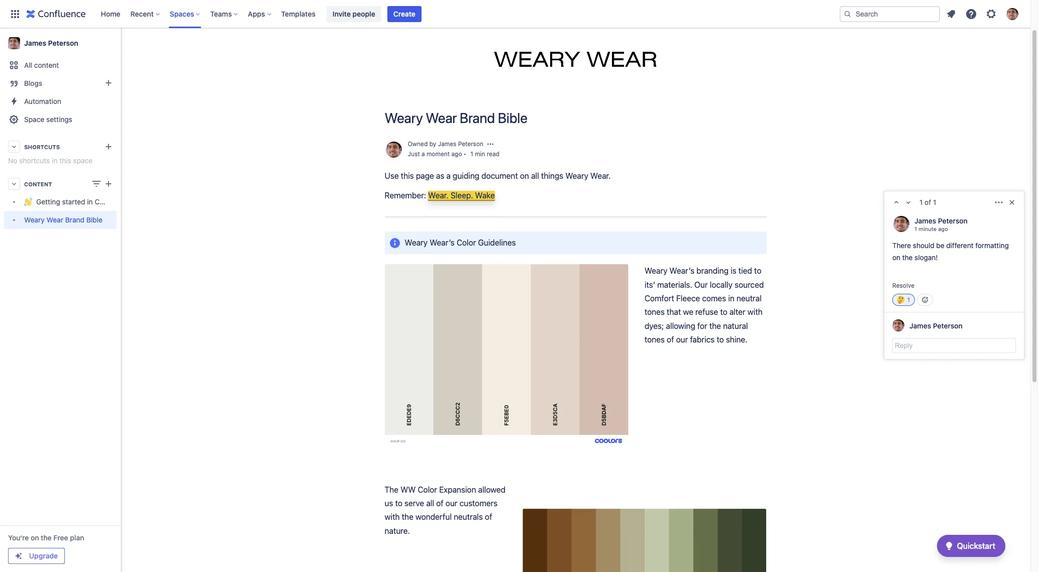 Task type: vqa. For each thing, say whether or not it's contained in the screenshot.
1st tones from the bottom
yes



Task type: describe. For each thing, give the bounding box(es) containing it.
create link
[[387, 6, 422, 22]]

spaces button
[[167, 6, 204, 22]]

all for serve
[[426, 499, 434, 508]]

no
[[8, 156, 17, 165]]

is
[[731, 266, 737, 276]]

settings
[[46, 115, 72, 124]]

neutral
[[737, 294, 762, 303]]

to right tied
[[755, 266, 762, 276]]

james inside comment
[[915, 216, 937, 225]]

Reply field
[[893, 338, 1017, 353]]

document
[[482, 171, 518, 180]]

teams
[[210, 9, 232, 18]]

weary wear brand bible inside the space element
[[24, 216, 102, 224]]

ago inside comment by james peterson comment
[[939, 225, 948, 232]]

of inside weary wear's branding is tied to its' materials. our locally sourced comfort fleece comes in neutral tones that we refuse to alter with dyes; allowing for the natural tones of our fabrics to shine.
[[667, 335, 674, 344]]

branding
[[697, 266, 729, 276]]

tied
[[739, 266, 753, 276]]

guiding
[[453, 171, 480, 180]]

all content
[[24, 61, 59, 69]]

in inside weary wear's branding is tied to its' materials. our locally sourced comfort fleece comes in neutral tones that we refuse to alter with dyes; allowing for the natural tones of our fabrics to shine.
[[729, 294, 735, 303]]

of down customers
[[485, 513, 492, 522]]

that
[[667, 308, 681, 317]]

just
[[408, 150, 420, 158]]

this inside the space element
[[59, 156, 71, 165]]

invite people
[[333, 9, 375, 18]]

shortcuts button
[[4, 138, 117, 156]]

2 vertical spatial james peterson
[[910, 322, 963, 331]]

fleece
[[677, 294, 700, 303]]

1 horizontal spatial brand
[[460, 110, 495, 126]]

different
[[947, 241, 974, 250]]

1 vertical spatial this
[[401, 171, 414, 180]]

use this page as a guiding document on all things weary wear.
[[385, 171, 613, 180]]

recent button
[[127, 6, 164, 22]]

color for guidelines
[[457, 238, 476, 247]]

1 for of
[[920, 198, 923, 207]]

space settings link
[[4, 111, 117, 129]]

the inside there should be different formatting on the slogan!
[[903, 253, 913, 262]]

to left shine.
[[717, 335, 724, 344]]

to left alter at right
[[721, 308, 728, 317]]

comfort
[[645, 294, 675, 303]]

:thinking: image
[[897, 296, 905, 304]]

brand inside the space element
[[65, 216, 84, 224]]

weary inside weary wear's branding is tied to its' materials. our locally sourced comfort fleece comes in neutral tones that we refuse to alter with dyes; allowing for the natural tones of our fabrics to shine.
[[645, 266, 668, 276]]

comes
[[702, 294, 727, 303]]

sourced
[[735, 280, 764, 289]]

1 vertical spatial a
[[447, 171, 451, 180]]

apps
[[248, 9, 265, 18]]

1 horizontal spatial bible
[[498, 110, 528, 126]]

the
[[385, 485, 399, 494]]

weary right things at the top of the page
[[566, 171, 589, 180]]

our inside weary wear's branding is tied to its' materials. our locally sourced comfort fleece comes in neutral tones that we refuse to alter with dyes; allowing for the natural tones of our fabrics to shine.
[[676, 335, 688, 344]]

weary wear's branding is tied to its' materials. our locally sourced comfort fleece comes in neutral tones that we refuse to alter with dyes; allowing for the natural tones of our fabrics to shine.
[[645, 266, 766, 344]]

add reaction image
[[921, 296, 930, 304]]

dyes;
[[645, 322, 664, 331]]

the inside weary wear's branding is tied to its' materials. our locally sourced comfort fleece comes in neutral tones that we refuse to alter with dyes; allowing for the natural tones of our fabrics to shine.
[[710, 322, 721, 331]]

search image
[[844, 10, 852, 18]]

in for started
[[87, 198, 93, 206]]

min
[[475, 150, 485, 158]]

allowed
[[478, 485, 506, 494]]

resolve button
[[893, 282, 915, 290]]

space element
[[0, 28, 132, 573]]

wonderful
[[416, 513, 452, 522]]

wear's for branding
[[670, 266, 695, 276]]

fabrics
[[690, 335, 715, 344]]

expansion
[[439, 485, 476, 494]]

tree inside the space element
[[4, 193, 132, 229]]

james right james peterson image
[[910, 322, 932, 331]]

locally
[[710, 280, 733, 289]]

our
[[695, 280, 708, 289]]

shortcuts
[[24, 144, 60, 150]]

0 horizontal spatial ago
[[452, 150, 462, 158]]

people
[[353, 9, 375, 18]]

getting started in confluence
[[36, 198, 132, 206]]

0 vertical spatial james peterson image
[[386, 142, 402, 158]]

slogan!
[[915, 253, 938, 262]]

weary right panel info image
[[405, 238, 428, 247]]

shine.
[[726, 335, 748, 344]]

owned by james peterson
[[408, 140, 484, 148]]

resolve
[[893, 282, 915, 290]]

1 tones from the top
[[645, 308, 665, 317]]

add shortcut image
[[103, 141, 115, 153]]

sleep.
[[451, 191, 473, 200]]

quickstart
[[958, 542, 996, 551]]

1 inside button
[[907, 297, 911, 303]]

peterson inside comment
[[938, 216, 968, 225]]

settings icon image
[[986, 8, 998, 20]]

invite
[[333, 9, 351, 18]]

content
[[34, 61, 59, 69]]

just a moment ago
[[408, 150, 462, 158]]

of right next comment icon
[[925, 198, 932, 207]]

apps button
[[245, 6, 275, 22]]

1 button
[[893, 294, 915, 306]]

2 tones from the top
[[645, 335, 665, 344]]

weary wear brand bible link
[[4, 211, 117, 229]]

in for shortcuts
[[52, 156, 58, 165]]

us
[[385, 499, 393, 508]]

customers
[[460, 499, 498, 508]]

ww
[[401, 485, 416, 494]]

panel info image
[[389, 238, 401, 250]]

content button
[[4, 175, 117, 193]]

premium image
[[15, 552, 23, 561]]

free
[[53, 534, 68, 542]]

things
[[541, 171, 564, 180]]

james up moment
[[438, 140, 457, 148]]

comment by james peterson comment
[[885, 197, 1025, 312]]

space
[[73, 156, 93, 165]]



Task type: locate. For each thing, give the bounding box(es) containing it.
1 vertical spatial with
[[385, 513, 400, 522]]

0 horizontal spatial a
[[422, 150, 425, 158]]

bible down getting started in confluence
[[86, 216, 102, 224]]

the down the serve
[[402, 513, 414, 522]]

1 vertical spatial our
[[446, 499, 458, 508]]

0 horizontal spatial wear's
[[430, 238, 455, 247]]

page
[[416, 171, 434, 180]]

on inside the space element
[[31, 534, 39, 542]]

james peterson link up "1 minute ago"
[[915, 216, 968, 225]]

tones up dyes;
[[645, 308, 665, 317]]

wear's
[[430, 238, 455, 247], [670, 266, 695, 276]]

use
[[385, 171, 399, 180]]

1 horizontal spatial with
[[748, 308, 763, 317]]

spaces
[[170, 9, 194, 18]]

0 vertical spatial all
[[531, 171, 539, 180]]

blogs
[[24, 79, 42, 87]]

tree containing getting started in confluence
[[4, 193, 132, 229]]

0 vertical spatial brand
[[460, 110, 495, 126]]

0 vertical spatial wear's
[[430, 238, 455, 247]]

0 horizontal spatial wear
[[47, 216, 63, 224]]

0 horizontal spatial on
[[31, 534, 39, 542]]

2 horizontal spatial in
[[729, 294, 735, 303]]

1 horizontal spatial all
[[531, 171, 539, 180]]

1 for min
[[471, 150, 473, 158]]

next comment image
[[903, 197, 915, 209]]

0 horizontal spatial wear.
[[428, 191, 449, 200]]

natural
[[723, 322, 748, 331]]

1 horizontal spatial this
[[401, 171, 414, 180]]

templates
[[281, 9, 316, 18]]

2 vertical spatial on
[[31, 534, 39, 542]]

wear.
[[591, 171, 611, 180], [428, 191, 449, 200]]

0 vertical spatial in
[[52, 156, 58, 165]]

wear. down as
[[428, 191, 449, 200]]

our down expansion
[[446, 499, 458, 508]]

0 vertical spatial wear
[[426, 110, 457, 126]]

james peterson up "1 minute ago"
[[915, 216, 968, 225]]

on down there
[[893, 253, 901, 262]]

1 horizontal spatial color
[[457, 238, 476, 247]]

remember: wear. sleep. wake
[[385, 191, 495, 200]]

no shortcuts in this space
[[8, 156, 93, 165]]

formatting
[[976, 241, 1009, 250]]

1 vertical spatial wear
[[47, 216, 63, 224]]

0 vertical spatial with
[[748, 308, 763, 317]]

ago
[[452, 150, 462, 158], [939, 225, 948, 232]]

wear. right things at the top of the page
[[591, 171, 611, 180]]

1 horizontal spatial weary wear brand bible
[[385, 110, 528, 126]]

wear up owned by james peterson
[[426, 110, 457, 126]]

peterson up all content link at top
[[48, 39, 78, 47]]

color left guidelines
[[457, 238, 476, 247]]

1 vertical spatial james peterson
[[915, 216, 968, 225]]

0 horizontal spatial color
[[418, 485, 437, 494]]

be
[[937, 241, 945, 250]]

automation
[[24, 97, 61, 106]]

banner containing home
[[0, 0, 1031, 28]]

james
[[24, 39, 46, 47], [438, 140, 457, 148], [915, 216, 937, 225], [910, 322, 932, 331]]

weary up its'
[[645, 266, 668, 276]]

james peterson inside comment
[[915, 216, 968, 225]]

all for on
[[531, 171, 539, 180]]

:thinking: image
[[897, 296, 905, 304]]

you're on the free plan
[[8, 534, 84, 542]]

the inside the ww color expansion allowed us to serve all of our customers with the wonderful neutrals of nature.
[[402, 513, 414, 522]]

as
[[436, 171, 445, 180]]

in
[[52, 156, 58, 165], [87, 198, 93, 206], [729, 294, 735, 303]]

your profile and preferences image
[[1007, 8, 1019, 20]]

of up wonderful
[[436, 499, 444, 508]]

there
[[893, 241, 912, 250]]

check image
[[943, 540, 956, 552]]

james up the all content
[[24, 39, 46, 47]]

read
[[487, 150, 500, 158]]

1 of 1
[[920, 198, 937, 207]]

0 vertical spatial color
[[457, 238, 476, 247]]

0 horizontal spatial weary wear brand bible
[[24, 216, 102, 224]]

to inside the ww color expansion allowed us to serve all of our customers with the wonderful neutrals of nature.
[[395, 499, 403, 508]]

the ww color expansion allowed us to serve all of our customers with the wonderful neutrals of nature.
[[385, 485, 508, 536]]

weary wear brand bible
[[385, 110, 528, 126], [24, 216, 102, 224]]

wear down getting
[[47, 216, 63, 224]]

1 vertical spatial james peterson image
[[894, 216, 910, 232]]

1 vertical spatial all
[[426, 499, 434, 508]]

getting started in confluence link
[[4, 193, 132, 211]]

a right as
[[447, 171, 451, 180]]

color up the serve
[[418, 485, 437, 494]]

weary down getting
[[24, 216, 45, 224]]

our
[[676, 335, 688, 344], [446, 499, 458, 508]]

you're
[[8, 534, 29, 542]]

james peterson link
[[4, 33, 117, 53], [438, 140, 484, 148], [915, 216, 968, 225], [910, 322, 963, 331]]

quickstart button
[[937, 535, 1006, 558]]

appswitcher icon image
[[9, 8, 21, 20]]

upgrade button
[[9, 549, 64, 564]]

0 vertical spatial wear.
[[591, 171, 611, 180]]

0 vertical spatial on
[[520, 171, 529, 180]]

owned
[[408, 140, 428, 148]]

Search field
[[840, 6, 941, 22]]

remember:
[[385, 191, 426, 200]]

change view image
[[90, 178, 103, 190]]

weary inside the space element
[[24, 216, 45, 224]]

0 horizontal spatial this
[[59, 156, 71, 165]]

wear's up the materials.
[[670, 266, 695, 276]]

manage page ownership image
[[487, 140, 495, 148]]

this
[[59, 156, 71, 165], [401, 171, 414, 180]]

previous comment image
[[891, 197, 903, 209]]

2 horizontal spatial on
[[893, 253, 901, 262]]

james peterson inside the space element
[[24, 39, 78, 47]]

with down the "us"
[[385, 513, 400, 522]]

bible inside the space element
[[86, 216, 102, 224]]

its'
[[645, 280, 656, 289]]

on right you're
[[31, 534, 39, 542]]

collapse sidebar image
[[110, 33, 132, 53]]

our down allowing
[[676, 335, 688, 344]]

invite people button
[[327, 6, 381, 22]]

1 horizontal spatial wear's
[[670, 266, 695, 276]]

blogs link
[[4, 74, 117, 93]]

1 vertical spatial in
[[87, 198, 93, 206]]

wear inside the space element
[[47, 216, 63, 224]]

wear's inside weary wear's branding is tied to its' materials. our locally sourced comfort fleece comes in neutral tones that we refuse to alter with dyes; allowing for the natural tones of our fabrics to shine.
[[670, 266, 695, 276]]

1 horizontal spatial ago
[[939, 225, 948, 232]]

peterson up min
[[458, 140, 484, 148]]

a right just
[[422, 150, 425, 158]]

the left free
[[41, 534, 52, 542]]

global element
[[6, 0, 840, 28]]

confluence image
[[26, 8, 86, 20], [26, 8, 86, 20]]

create a blog image
[[103, 77, 115, 89]]

the right for
[[710, 322, 721, 331]]

shortcuts
[[19, 156, 50, 165]]

tones down dyes;
[[645, 335, 665, 344]]

moment
[[427, 150, 450, 158]]

weary up owned
[[385, 110, 423, 126]]

0 horizontal spatial our
[[446, 499, 458, 508]]

create
[[393, 9, 416, 18]]

0 vertical spatial our
[[676, 335, 688, 344]]

on inside there should be different formatting on the slogan!
[[893, 253, 901, 262]]

weary
[[385, 110, 423, 126], [566, 171, 589, 180], [24, 216, 45, 224], [405, 238, 428, 247], [645, 266, 668, 276]]

brand
[[460, 110, 495, 126], [65, 216, 84, 224]]

0 horizontal spatial james peterson image
[[386, 142, 402, 158]]

space settings
[[24, 115, 72, 124]]

1 vertical spatial on
[[893, 253, 901, 262]]

color inside the ww color expansion allowed us to serve all of our customers with the wonderful neutrals of nature.
[[418, 485, 437, 494]]

0 horizontal spatial with
[[385, 513, 400, 522]]

0 horizontal spatial all
[[426, 499, 434, 508]]

peterson inside the space element
[[48, 39, 78, 47]]

home link
[[98, 6, 123, 22]]

0 vertical spatial james peterson
[[24, 39, 78, 47]]

alter
[[730, 308, 746, 317]]

our inside the ww color expansion allowed us to serve all of our customers with the wonderful neutrals of nature.
[[446, 499, 458, 508]]

materials.
[[658, 280, 693, 289]]

all inside the ww color expansion allowed us to serve all of our customers with the wonderful neutrals of nature.
[[426, 499, 434, 508]]

1 vertical spatial bible
[[86, 216, 102, 224]]

peterson
[[48, 39, 78, 47], [458, 140, 484, 148], [938, 216, 968, 225], [933, 322, 963, 331]]

of down allowing
[[667, 335, 674, 344]]

all up wonderful
[[426, 499, 434, 508]]

james up minute
[[915, 216, 937, 225]]

1 vertical spatial wear's
[[670, 266, 695, 276]]

guidelines
[[478, 238, 516, 247]]

james peterson image
[[893, 320, 905, 332]]

james peterson up reply field
[[910, 322, 963, 331]]

all left things at the top of the page
[[531, 171, 539, 180]]

0 horizontal spatial bible
[[86, 216, 102, 224]]

with inside the ww color expansion allowed us to serve all of our customers with the wonderful neutrals of nature.
[[385, 513, 400, 522]]

james peterson up content
[[24, 39, 78, 47]]

weary wear brand bible up owned by james peterson
[[385, 110, 528, 126]]

with down neutral
[[748, 308, 763, 317]]

this right use
[[401, 171, 414, 180]]

0 vertical spatial a
[[422, 150, 425, 158]]

help icon image
[[966, 8, 978, 20]]

home
[[101, 9, 120, 18]]

close comment sidebar image
[[1008, 199, 1017, 207]]

color for expansion
[[418, 485, 437, 494]]

of
[[925, 198, 932, 207], [667, 335, 674, 344], [436, 499, 444, 508], [485, 513, 492, 522]]

1 min read
[[471, 150, 500, 158]]

allowing
[[666, 322, 696, 331]]

0 horizontal spatial brand
[[65, 216, 84, 224]]

0 vertical spatial weary wear brand bible
[[385, 110, 528, 126]]

with inside weary wear's branding is tied to its' materials. our locally sourced comfort fleece comes in neutral tones that we refuse to alter with dyes; allowing for the natural tones of our fabrics to shine.
[[748, 308, 763, 317]]

1 vertical spatial color
[[418, 485, 437, 494]]

on
[[520, 171, 529, 180], [893, 253, 901, 262], [31, 534, 39, 542]]

should
[[913, 241, 935, 250]]

in down shortcuts dropdown button
[[52, 156, 58, 165]]

james peterson image up there
[[894, 216, 910, 232]]

james peterson link up all content link at top
[[4, 33, 117, 53]]

1 vertical spatial tones
[[645, 335, 665, 344]]

for
[[698, 322, 708, 331]]

on right document
[[520, 171, 529, 180]]

james peterson link up min
[[438, 140, 484, 148]]

in up alter at right
[[729, 294, 735, 303]]

wake
[[475, 191, 495, 200]]

templates link
[[278, 6, 319, 22]]

0 horizontal spatial in
[[52, 156, 58, 165]]

0 vertical spatial ago
[[452, 150, 462, 158]]

plan
[[70, 534, 84, 542]]

peterson up "1 minute ago"
[[938, 216, 968, 225]]

tones
[[645, 308, 665, 317], [645, 335, 665, 344]]

copy link to comment image
[[947, 225, 955, 233]]

1 horizontal spatial james peterson image
[[894, 216, 910, 232]]

notification icon image
[[946, 8, 958, 20]]

weary wear brand bible down getting started in confluence link in the top of the page
[[24, 216, 102, 224]]

0 vertical spatial tones
[[645, 308, 665, 317]]

content
[[24, 181, 52, 187]]

james inside the space element
[[24, 39, 46, 47]]

0 vertical spatial this
[[59, 156, 71, 165]]

teams button
[[207, 6, 242, 22]]

1 horizontal spatial wear
[[426, 110, 457, 126]]

ago down owned by james peterson
[[452, 150, 462, 158]]

serve
[[405, 499, 424, 508]]

in right started
[[87, 198, 93, 206]]

1 horizontal spatial wear.
[[591, 171, 611, 180]]

james peterson image
[[386, 142, 402, 158], [894, 216, 910, 232]]

started
[[62, 198, 85, 206]]

ago right minute
[[939, 225, 948, 232]]

tree
[[4, 193, 132, 229]]

2 vertical spatial in
[[729, 294, 735, 303]]

peterson up reply field
[[933, 322, 963, 331]]

1 vertical spatial wear.
[[428, 191, 449, 200]]

1 vertical spatial weary wear brand bible
[[24, 216, 102, 224]]

wear's down the remember: wear. sleep. wake in the left of the page
[[430, 238, 455, 247]]

1 vertical spatial brand
[[65, 216, 84, 224]]

1 horizontal spatial in
[[87, 198, 93, 206]]

by
[[430, 140, 437, 148]]

banner
[[0, 0, 1031, 28]]

space
[[24, 115, 44, 124]]

refuse
[[696, 308, 719, 317]]

1 horizontal spatial on
[[520, 171, 529, 180]]

1 vertical spatial ago
[[939, 225, 948, 232]]

0 vertical spatial bible
[[498, 110, 528, 126]]

there should be different formatting on the slogan!
[[893, 241, 1011, 262]]

with
[[748, 308, 763, 317], [385, 513, 400, 522]]

brand down started
[[65, 216, 84, 224]]

this down shortcuts dropdown button
[[59, 156, 71, 165]]

1 for minute
[[915, 225, 918, 232]]

james peterson link up reply field
[[910, 322, 963, 331]]

james peterson image left just
[[386, 142, 402, 158]]

a
[[422, 150, 425, 158], [447, 171, 451, 180]]

wear's for color
[[430, 238, 455, 247]]

brand up manage page ownership image
[[460, 110, 495, 126]]

minute
[[919, 225, 937, 232]]

neutrals
[[454, 513, 483, 522]]

james peterson link inside comment
[[915, 216, 968, 225]]

to right the "us"
[[395, 499, 403, 508]]

the down there
[[903, 253, 913, 262]]

bible up read on the left
[[498, 110, 528, 126]]

create a page image
[[103, 178, 115, 190]]

color
[[457, 238, 476, 247], [418, 485, 437, 494]]

overflow menu icon image
[[994, 198, 1004, 208]]

1 horizontal spatial our
[[676, 335, 688, 344]]

recent
[[130, 9, 154, 18]]

all
[[531, 171, 539, 180], [426, 499, 434, 508]]

1 horizontal spatial a
[[447, 171, 451, 180]]



